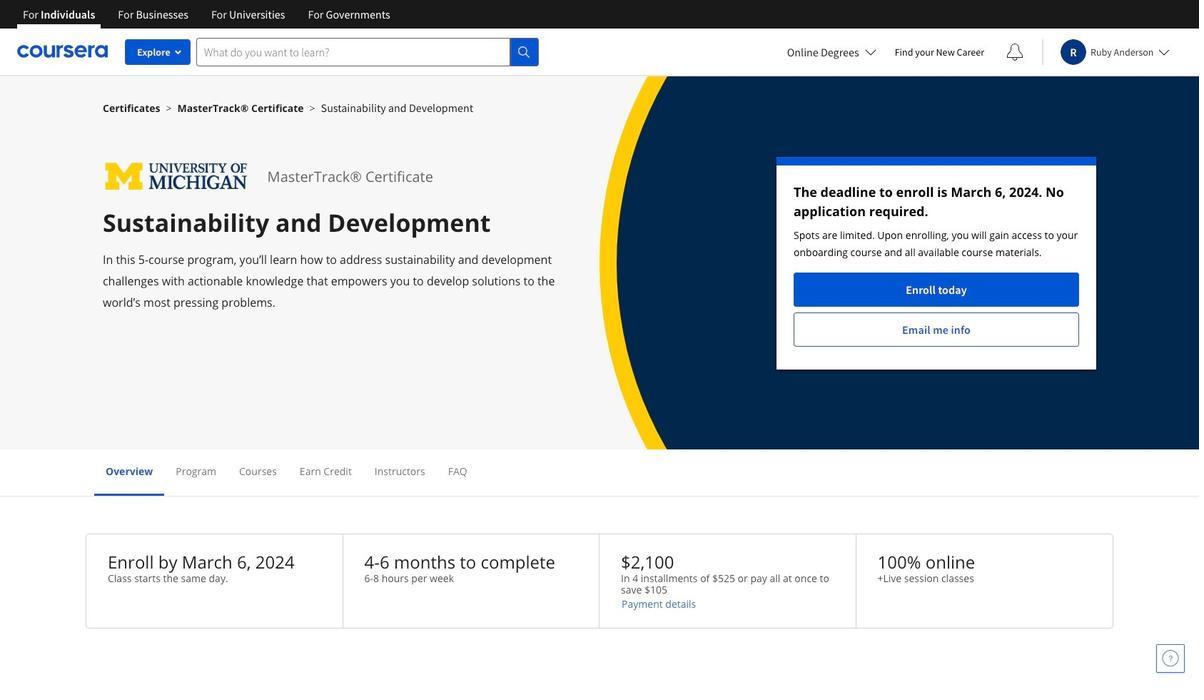 Task type: describe. For each thing, give the bounding box(es) containing it.
university of michigan image
[[103, 157, 250, 196]]

help center image
[[1162, 650, 1179, 667]]

What do you want to learn? text field
[[196, 37, 510, 66]]



Task type: locate. For each thing, give the bounding box(es) containing it.
status
[[777, 157, 1096, 370]]

coursera image
[[17, 40, 108, 63]]

certificate menu element
[[94, 450, 1105, 496]]

None search field
[[196, 37, 539, 66]]

banner navigation
[[11, 0, 402, 29]]



Task type: vqa. For each thing, say whether or not it's contained in the screenshot.
to inside the International students who attend and graduate from high schools overseas are not required to submit SAT/ACT test scores for admission.
no



